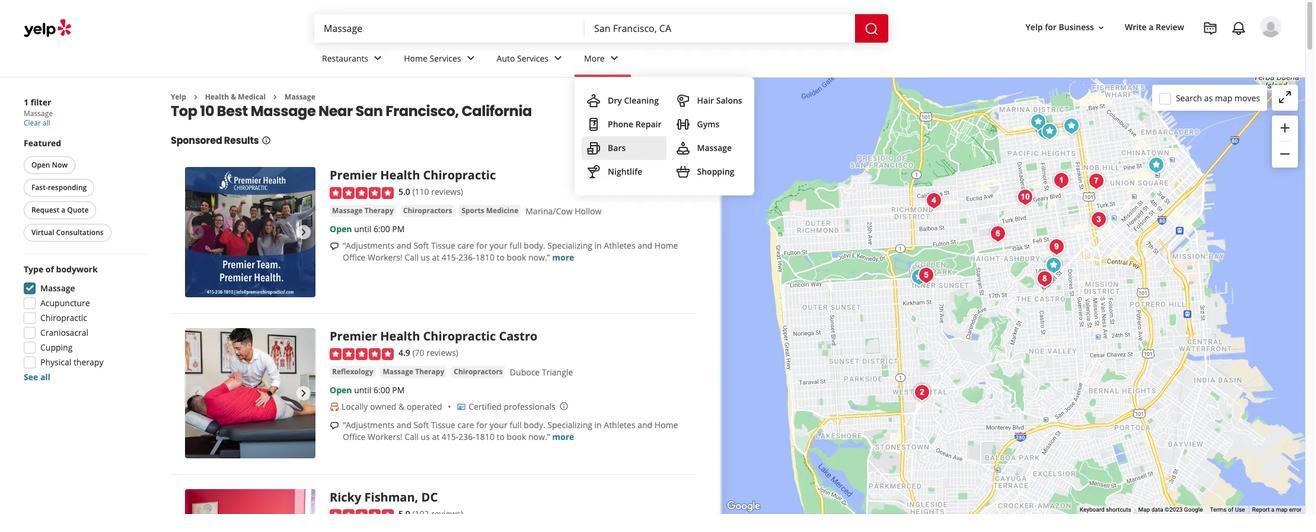 Task type: locate. For each thing, give the bounding box(es) containing it.
1 horizontal spatial map
[[1276, 507, 1288, 514]]

None field
[[324, 22, 575, 35], [594, 22, 846, 35]]

next image
[[297, 226, 311, 240], [297, 387, 311, 401]]

1 filter massage clear all
[[24, 97, 53, 128]]

all inside 1 filter massage clear all
[[43, 118, 50, 128]]

therapy
[[74, 357, 103, 368]]

2 at from the top
[[432, 432, 440, 443]]

brad k. image
[[1261, 16, 1282, 37]]

0 horizontal spatial &
[[231, 92, 236, 102]]

chiropractors button
[[401, 205, 455, 217], [452, 366, 505, 378]]

massage therapy for 'massage therapy' button associated with "massage therapy" link to the top
[[332, 206, 394, 216]]

home for more link for second "16 speech v2" icon from the top
[[655, 420, 678, 431]]

0 horizontal spatial group
[[20, 264, 147, 384]]

1 vertical spatial us
[[421, 432, 430, 443]]

1 vertical spatial a
[[61, 205, 65, 215]]

1 vertical spatial workers!
[[368, 432, 403, 443]]

0 vertical spatial map
[[1215, 92, 1233, 104]]

chiropractors button for the topmost 'chiropractors' link
[[401, 205, 455, 217]]

yelp left business
[[1026, 22, 1043, 33]]

a for request
[[61, 205, 65, 215]]

virtual consultations
[[31, 228, 104, 238]]

5.0 (110 reviews)
[[399, 187, 463, 198]]

menu inside the business categories element
[[575, 77, 754, 196]]

to down certified professionals
[[497, 432, 505, 443]]

24 chevron down v2 image inside home services link
[[464, 51, 478, 65]]

1 6:00 from the top
[[374, 224, 390, 235]]

2 "adjustments and soft tissue care for your full body. specializing in athletes and home office workers! call us at 415-236-1810 to book now." from the top
[[343, 420, 678, 443]]

2 book from the top
[[507, 432, 526, 443]]

book for 1st "16 speech v2" icon
[[507, 252, 526, 263]]

5 star rating image
[[330, 187, 394, 199], [330, 510, 394, 515]]

ricky fishman, dc
[[330, 490, 438, 506]]

2 soft from the top
[[414, 420, 429, 431]]

map right as
[[1215, 92, 1233, 104]]

full down 'medicine'
[[510, 240, 522, 251]]

write a review link
[[1121, 17, 1189, 38]]

0 vertical spatial 6:00
[[374, 224, 390, 235]]

massage therapy link
[[330, 205, 396, 217], [381, 366, 447, 378]]

2 5 star rating image from the top
[[330, 510, 394, 515]]

1 415- from the top
[[442, 252, 459, 263]]

premier health chiropractic link
[[330, 168, 496, 184]]

2 next image from the top
[[297, 387, 311, 401]]

0 vertical spatial massage link
[[285, 92, 315, 102]]

0 horizontal spatial chiropractors
[[403, 206, 452, 216]]

book for second "16 speech v2" icon from the top
[[507, 432, 526, 443]]

now."
[[529, 252, 550, 263], [529, 432, 550, 443]]

1 horizontal spatial of
[[1228, 507, 1234, 514]]

1810 down certified
[[476, 432, 495, 443]]

yelp for 'yelp' link
[[171, 92, 186, 102]]

ricky
[[330, 490, 361, 506]]

0 vertical spatial massage therapy button
[[330, 205, 396, 217]]

and
[[397, 240, 412, 251], [638, 240, 653, 251], [397, 420, 412, 431], [638, 420, 653, 431]]

of for terms
[[1228, 507, 1234, 514]]

0 vertical spatial massage therapy
[[332, 206, 394, 216]]

chiropractic up 4.9 (70 reviews) at the left of page
[[423, 329, 496, 345]]

body. down marina/cow
[[524, 240, 546, 251]]

fast-
[[31, 183, 48, 193]]

0 vertical spatial your
[[490, 240, 508, 251]]

therapy down 4.9 (70 reviews) at the left of page
[[415, 367, 444, 377]]

1 us from the top
[[421, 252, 430, 263]]

Find text field
[[324, 22, 575, 35]]

pm for premier health chiropractic
[[392, 224, 405, 235]]

2 call from the top
[[405, 432, 419, 443]]

chiropractors link up certified
[[452, 366, 505, 378]]

yelp for yelp for business
[[1026, 22, 1043, 33]]

1 vertical spatial office
[[343, 432, 366, 443]]

1 vertical spatial therapy
[[415, 367, 444, 377]]

nightlife link
[[582, 160, 666, 184]]

auto services
[[497, 53, 549, 64]]

california
[[462, 102, 532, 121]]

more down the professionals
[[552, 432, 574, 443]]

1 horizontal spatial services
[[517, 53, 549, 64]]

1 vertical spatial specializing
[[548, 420, 593, 431]]

use
[[1235, 507, 1245, 514]]

office for 1st "16 speech v2" icon
[[343, 252, 366, 263]]

1 vertical spatial chiropractors
[[454, 367, 503, 377]]

1 1810 from the top
[[476, 252, 495, 263]]

1 vertical spatial reviews)
[[427, 348, 459, 359]]

1 office from the top
[[343, 252, 366, 263]]

top
[[171, 102, 197, 121]]

1 athletes from the top
[[604, 240, 636, 251]]

1 24 chevron down v2 image from the left
[[371, 51, 385, 65]]

0 vertical spatial workers!
[[368, 252, 403, 263]]

16 chevron right v2 image right medical
[[271, 92, 280, 102]]

chiropractors up certified
[[454, 367, 503, 377]]

wela thai massage and spa image
[[1033, 267, 1057, 291]]

open now
[[31, 160, 68, 170]]

to down 'medicine'
[[497, 252, 505, 263]]

0 vertical spatial open until 6:00 pm
[[330, 224, 405, 235]]

open until 6:00 pm for premier health chiropractic castro
[[330, 385, 405, 396]]

soft down operated
[[414, 420, 429, 431]]

1 vertical spatial athletes
[[604, 420, 636, 431]]

24 chevron down v2 image right "auto services"
[[551, 51, 565, 65]]

group
[[1272, 116, 1299, 168], [20, 264, 147, 384]]

health & medical
[[205, 92, 266, 102]]

1 24 chevron down v2 image from the left
[[551, 51, 565, 65]]

report
[[1253, 507, 1270, 514]]

soft for second "16 speech v2" icon from the top
[[414, 420, 429, 431]]

0 vertical spatial now."
[[529, 252, 550, 263]]

&
[[231, 92, 236, 102], [399, 401, 405, 413]]

2 vertical spatial a
[[1272, 507, 1275, 514]]

chiropractors button up certified
[[452, 366, 505, 378]]

1 vertical spatial open until 6:00 pm
[[330, 385, 405, 396]]

1 vertical spatial slideshow element
[[185, 329, 316, 459]]

1 "adjustments from the top
[[343, 240, 395, 251]]

24 chevron down v2 image
[[551, 51, 565, 65], [607, 51, 622, 65]]

1 vertical spatial your
[[490, 420, 508, 431]]

2 "adjustments from the top
[[343, 420, 395, 431]]

health & medical link
[[205, 92, 266, 102]]

services right auto
[[517, 53, 549, 64]]

0 horizontal spatial 16 chevron right v2 image
[[191, 92, 200, 102]]

book down certified professionals
[[507, 432, 526, 443]]

2 236- from the top
[[459, 432, 476, 443]]

body. down the professionals
[[524, 420, 546, 431]]

premier health chiropractic image
[[1038, 120, 1062, 143], [185, 168, 316, 298]]

1 16 chevron right v2 image from the left
[[191, 92, 200, 102]]

see
[[24, 372, 38, 383]]

open now button
[[24, 157, 75, 174]]

marina/cow
[[526, 206, 573, 217]]

book down 'medicine'
[[507, 252, 526, 263]]

2 vertical spatial health
[[380, 329, 420, 345]]

2 care from the top
[[458, 420, 474, 431]]

yelp for business button
[[1021, 17, 1111, 38]]

of right type
[[46, 264, 54, 275]]

2 more link from the top
[[552, 432, 574, 443]]

mama lounge sf image
[[1027, 110, 1050, 134]]

0 vertical spatial "adjustments
[[343, 240, 395, 251]]

shortcuts
[[1106, 507, 1132, 514]]

full down certified professionals
[[510, 420, 522, 431]]

5 star rating image left the 5.0
[[330, 187, 394, 199]]

0 vertical spatial all
[[43, 118, 50, 128]]

24 chevron down v2 image inside the restaurants link
[[371, 51, 385, 65]]

gyms link
[[671, 113, 747, 136]]

"adjustments and soft tissue care for your full body. specializing in athletes and home office workers! call us at 415-236-1810 to book now." down certified professionals
[[343, 420, 678, 443]]

featured group
[[21, 138, 147, 244]]

0 vertical spatial next image
[[297, 226, 311, 240]]

premier
[[330, 168, 377, 184], [330, 329, 377, 345]]

massage therapy button for the bottommost "massage therapy" link
[[381, 366, 447, 378]]

pm up locally owned & operated
[[392, 385, 405, 396]]

tissue down 5.0 (110 reviews)
[[431, 240, 456, 251]]

1 in from the top
[[595, 240, 602, 251]]

full for 1st "16 speech v2" icon
[[510, 240, 522, 251]]

health up the 5.0
[[380, 168, 420, 184]]

1 vertical spatial more link
[[552, 432, 574, 443]]

1 vertical spatial 6:00
[[374, 385, 390, 396]]

auto services link
[[487, 43, 575, 77]]

2 more from the top
[[552, 432, 574, 443]]

1 vertical spatial open
[[330, 224, 352, 235]]

0 vertical spatial call
[[405, 252, 419, 263]]

24 dry cleaning v2 image
[[587, 94, 601, 108]]

2 until from the top
[[354, 385, 372, 396]]

home for more link associated with 1st "16 speech v2" icon
[[655, 240, 678, 251]]

1 vertical spatial 16 speech v2 image
[[330, 422, 339, 431]]

your for more link associated with 1st "16 speech v2" icon
[[490, 240, 508, 251]]

now." down the professionals
[[529, 432, 550, 443]]

tissue
[[431, 240, 456, 251], [431, 420, 456, 431]]

1 vertical spatial more
[[552, 432, 574, 443]]

reflexology link
[[330, 366, 376, 378]]

2 us from the top
[[421, 432, 430, 443]]

24 shopping v2 image
[[676, 165, 690, 179]]

2 none field from the left
[[594, 22, 846, 35]]

until for premier health chiropractic castro
[[354, 385, 372, 396]]

24 massage v2 image
[[676, 141, 690, 155]]

0 vertical spatial book
[[507, 252, 526, 263]]

0 vertical spatial 236-
[[459, 252, 476, 263]]

2 tissue from the top
[[431, 420, 456, 431]]

0 vertical spatial specializing
[[548, 240, 593, 251]]

2 6:00 from the top
[[374, 385, 390, 396]]

1 soft from the top
[[414, 240, 429, 251]]

1 vertical spatial 236-
[[459, 432, 476, 443]]

specializing down the professionals
[[548, 420, 593, 431]]

0 vertical spatial to
[[497, 252, 505, 263]]

dry cleaning
[[608, 95, 659, 106]]

more down marina/cow hollow on the top left of the page
[[552, 252, 574, 263]]

office for second "16 speech v2" icon from the top
[[343, 432, 366, 443]]

1 open until 6:00 pm from the top
[[330, 224, 405, 235]]

chiropractors link down 5.0 (110 reviews)
[[401, 205, 455, 217]]

2 vertical spatial open
[[330, 385, 352, 396]]

1 until from the top
[[354, 224, 372, 235]]

of
[[46, 264, 54, 275], [1228, 507, 1234, 514]]

0 vertical spatial tissue
[[431, 240, 456, 251]]

0 vertical spatial athletes
[[604, 240, 636, 251]]

0 vertical spatial 16 speech v2 image
[[330, 242, 339, 251]]

a inside write a review link
[[1149, 22, 1154, 33]]

16 info v2 image
[[261, 136, 271, 146]]

0 vertical spatial chiropractors link
[[401, 205, 455, 217]]

services for auto services
[[517, 53, 549, 64]]

mysa day spa image
[[910, 381, 934, 405], [910, 381, 934, 405]]

enchanted massage image
[[914, 264, 938, 287]]

1 5 star rating image from the top
[[330, 187, 394, 199]]

0 vertical spatial chiropractic
[[423, 168, 496, 184]]

book
[[507, 252, 526, 263], [507, 432, 526, 443]]

0 vertical spatial at
[[432, 252, 440, 263]]

24 gyms v2 image
[[676, 117, 690, 132]]

home inside the business categories element
[[404, 53, 428, 64]]

2 16 chevron right v2 image from the left
[[271, 92, 280, 102]]

care down sports on the top left of the page
[[458, 240, 474, 251]]

slideshow element
[[185, 168, 316, 298], [185, 329, 316, 459]]

all right see
[[40, 372, 50, 383]]

0 vertical spatial more
[[552, 252, 574, 263]]

©2023
[[1165, 507, 1183, 514]]

1 slideshow element from the top
[[185, 168, 316, 298]]

hair salons
[[697, 95, 742, 106]]

chiropractic for premier health chiropractic castro
[[423, 329, 496, 345]]

a
[[1149, 22, 1154, 33], [61, 205, 65, 215], [1272, 507, 1275, 514]]

1 horizontal spatial massage link
[[671, 136, 747, 160]]

1 pm from the top
[[392, 224, 405, 235]]

reviews) down premier health chiropractic castro
[[427, 348, 459, 359]]

1 call from the top
[[405, 252, 419, 263]]

236- down 16 certified professionals v2 image
[[459, 432, 476, 443]]

menu containing dry cleaning
[[575, 77, 754, 196]]

search as map moves
[[1176, 92, 1261, 104]]

of for type
[[46, 264, 54, 275]]

fast-responding
[[31, 183, 87, 193]]

next image for premier health chiropractic castro
[[297, 387, 311, 401]]

2 slideshow element from the top
[[185, 329, 316, 459]]

body.
[[524, 240, 546, 251], [524, 420, 546, 431]]

a for report
[[1272, 507, 1275, 514]]

soft
[[414, 240, 429, 251], [414, 420, 429, 431]]

1 specializing from the top
[[548, 240, 593, 251]]

yelp link
[[171, 92, 186, 102]]

1 vertical spatial tissue
[[431, 420, 456, 431]]

0 vertical spatial 415-
[[442, 252, 459, 263]]

0 vertical spatial chiropractors button
[[401, 205, 455, 217]]

reviews) right the (110
[[431, 187, 463, 198]]

1 your from the top
[[490, 240, 508, 251]]

24 chevron down v2 image for home services
[[464, 51, 478, 65]]

slideshow element for premier health chiropractic castro
[[185, 329, 316, 459]]

for for more link for second "16 speech v2" icon from the top
[[476, 420, 488, 431]]

0 vertical spatial 5 star rating image
[[330, 187, 394, 199]]

studio soothe image
[[986, 222, 1010, 246]]

massage link down gyms
[[671, 136, 747, 160]]

2 body. from the top
[[524, 420, 546, 431]]

1 services from the left
[[430, 53, 461, 64]]

0 horizontal spatial 24 chevron down v2 image
[[371, 51, 385, 65]]

menu
[[575, 77, 754, 196]]

a left quote
[[61, 205, 65, 215]]

0 vertical spatial "adjustments and soft tissue care for your full body. specializing in athletes and home office workers! call us at 415-236-1810 to book now."
[[343, 240, 678, 263]]

1 to from the top
[[497, 252, 505, 263]]

premier health chiropractic image
[[1145, 153, 1168, 177]]

see all button
[[24, 372, 50, 383]]

massage link left near
[[285, 92, 315, 102]]

"adjustments and soft tissue care for your full body. specializing in athletes and home office workers! call us at 415-236-1810 to book now." down 'medicine'
[[343, 240, 678, 263]]

1 vertical spatial health
[[380, 168, 420, 184]]

0 vertical spatial chiropractors
[[403, 206, 452, 216]]

1 care from the top
[[458, 240, 474, 251]]

reflexology button
[[330, 366, 376, 378]]

415- for more link associated with 1st "16 speech v2" icon
[[442, 252, 459, 263]]

sort:
[[589, 108, 607, 119]]

16 chevron right v2 image right 'yelp' link
[[191, 92, 200, 102]]

236- down sports on the top left of the page
[[459, 252, 476, 263]]

1 vertical spatial yelp
[[171, 92, 186, 102]]

24 chevron down v2 image right restaurants
[[371, 51, 385, 65]]

pm for premier health chiropractic castro
[[392, 385, 405, 396]]

google image
[[724, 499, 763, 515]]

for down certified
[[476, 420, 488, 431]]

fishman,
[[365, 490, 418, 506]]

24 chevron down v2 image right more
[[607, 51, 622, 65]]

1 none field from the left
[[324, 22, 575, 35]]

0 vertical spatial more link
[[552, 252, 574, 263]]

1 body. from the top
[[524, 240, 546, 251]]

request a quote
[[31, 205, 89, 215]]

chiropractic up 5.0 (110 reviews)
[[423, 168, 496, 184]]

health left medical
[[205, 92, 229, 102]]

specializing down marina/cow hollow on the top left of the page
[[548, 240, 593, 251]]

1 at from the top
[[432, 252, 440, 263]]

massage link
[[285, 92, 315, 102], [671, 136, 747, 160]]

your down 'medicine'
[[490, 240, 508, 251]]

massage link inside menu
[[671, 136, 747, 160]]

call
[[405, 252, 419, 263], [405, 432, 419, 443]]

none field near
[[594, 22, 846, 35]]

1 more from the top
[[552, 252, 574, 263]]

1 vertical spatial pm
[[392, 385, 405, 396]]

1 vertical spatial 5 star rating image
[[330, 510, 394, 515]]

1 more link from the top
[[552, 252, 574, 263]]

"adjustments
[[343, 240, 395, 251], [343, 420, 395, 431]]

care for more link associated with 1st "16 speech v2" icon
[[458, 240, 474, 251]]

2 your from the top
[[490, 420, 508, 431]]

16 speech v2 image
[[330, 242, 339, 251], [330, 422, 339, 431]]

more link down marina/cow hollow on the top left of the page
[[552, 252, 574, 263]]

1 vertical spatial in
[[595, 420, 602, 431]]

0 vertical spatial &
[[231, 92, 236, 102]]

1 vertical spatial massage therapy
[[383, 367, 444, 377]]

1 vertical spatial care
[[458, 420, 474, 431]]

0 vertical spatial until
[[354, 224, 372, 235]]

2 full from the top
[[510, 420, 522, 431]]

open
[[31, 160, 50, 170], [330, 224, 352, 235], [330, 385, 352, 396]]

a inside the request a quote button
[[61, 205, 65, 215]]

0 vertical spatial therapy
[[365, 206, 394, 216]]

of left the use
[[1228, 507, 1234, 514]]

2 in from the top
[[595, 420, 602, 431]]

0 horizontal spatial none field
[[324, 22, 575, 35]]

1 vertical spatial soft
[[414, 420, 429, 431]]

projects image
[[1204, 21, 1218, 36]]

1 horizontal spatial 24 chevron down v2 image
[[607, 51, 622, 65]]

0 vertical spatial full
[[510, 240, 522, 251]]

0 horizontal spatial premier health chiropractic image
[[185, 168, 316, 298]]

1 horizontal spatial a
[[1149, 22, 1154, 33]]

your
[[490, 240, 508, 251], [490, 420, 508, 431]]

open until 6:00 pm up locally
[[330, 385, 405, 396]]

info icon image
[[559, 402, 569, 412], [559, 402, 569, 412]]

chiropractors button down 5.0 (110 reviews)
[[401, 205, 455, 217]]

24 chevron down v2 image inside more link
[[607, 51, 622, 65]]

chiropractic for premier health chiropractic
[[423, 168, 496, 184]]

a for write
[[1149, 22, 1154, 33]]

1 next image from the top
[[297, 226, 311, 240]]

2 16 speech v2 image from the top
[[330, 422, 339, 431]]

athletes
[[604, 240, 636, 251], [604, 420, 636, 431]]

now." down marina/cow
[[529, 252, 550, 263]]

shopping link
[[671, 160, 747, 184]]

business categories element
[[313, 43, 1282, 196]]

2 vertical spatial chiropractic
[[423, 329, 496, 345]]

5 star rating image for ricky
[[330, 510, 394, 515]]

map left error
[[1276, 507, 1288, 514]]

2 open until 6:00 pm from the top
[[330, 385, 405, 396]]

for left business
[[1045, 22, 1057, 33]]

1 premier from the top
[[330, 168, 377, 184]]

1 vertical spatial chiropractors link
[[452, 366, 505, 378]]

pm
[[392, 224, 405, 235], [392, 385, 405, 396]]

1 tissue from the top
[[431, 240, 456, 251]]

0 vertical spatial a
[[1149, 22, 1154, 33]]

data
[[1152, 507, 1164, 514]]

featured
[[24, 138, 61, 149]]

16 chevron right v2 image
[[191, 92, 200, 102], [271, 92, 280, 102]]

2 premier from the top
[[330, 329, 377, 345]]

all right clear
[[43, 118, 50, 128]]

owned
[[370, 401, 396, 413]]

2 vertical spatial for
[[476, 420, 488, 431]]

health up 4.9
[[380, 329, 420, 345]]

nightlife
[[608, 166, 642, 177]]

for inside button
[[1045, 22, 1057, 33]]

1 vertical spatial to
[[497, 432, 505, 443]]

1 "adjustments and soft tissue care for your full body. specializing in athletes and home office workers! call us at 415-236-1810 to book now." from the top
[[343, 240, 678, 263]]

map data ©2023 google
[[1139, 507, 1203, 514]]

2 24 chevron down v2 image from the left
[[607, 51, 622, 65]]

None search field
[[314, 14, 891, 43]]

a right report
[[1272, 507, 1275, 514]]

search
[[1176, 92, 1203, 104]]

1 book from the top
[[507, 252, 526, 263]]

1 vertical spatial 415-
[[442, 432, 459, 443]]

report a map error link
[[1253, 507, 1302, 514]]

1 236- from the top
[[459, 252, 476, 263]]

care down 16 certified professionals v2 image
[[458, 420, 474, 431]]

24 chevron down v2 image inside auto services link
[[551, 51, 565, 65]]

24 chevron down v2 image left auto
[[464, 51, 478, 65]]

pm down the 5.0
[[392, 224, 405, 235]]

24 chevron down v2 image
[[371, 51, 385, 65], [464, 51, 478, 65]]

0 horizontal spatial of
[[46, 264, 54, 275]]

2 office from the top
[[343, 432, 366, 443]]

1810 down "sports medicine" button
[[476, 252, 495, 263]]

415- for more link for second "16 speech v2" icon from the top
[[442, 432, 459, 443]]

16 chevron right v2 image for massage
[[271, 92, 280, 102]]

hair salons link
[[671, 89, 747, 113]]

Near text field
[[594, 22, 846, 35]]

your down certified professionals
[[490, 420, 508, 431]]

1 horizontal spatial &
[[399, 401, 405, 413]]

5 star rating image down 'ricky'
[[330, 510, 394, 515]]

& right owned on the left
[[399, 401, 405, 413]]

ricky fishman, dc link
[[330, 490, 438, 506]]

1 vertical spatial now."
[[529, 432, 550, 443]]

soft down the (110
[[414, 240, 429, 251]]

keyboard shortcuts
[[1080, 507, 1132, 514]]

1 vertical spatial for
[[476, 240, 488, 251]]

2 415- from the top
[[442, 432, 459, 443]]

more for more link associated with 1st "16 speech v2" icon
[[552, 252, 574, 263]]

tissue down operated
[[431, 420, 456, 431]]

salons
[[716, 95, 742, 106]]

(70
[[413, 348, 425, 359]]

home services
[[404, 53, 461, 64]]

services down find text field
[[430, 53, 461, 64]]

therapy
[[365, 206, 394, 216], [415, 367, 444, 377]]

chiropractors
[[403, 206, 452, 216], [454, 367, 503, 377]]

2 athletes from the top
[[604, 420, 636, 431]]

map
[[1139, 507, 1150, 514]]

map for error
[[1276, 507, 1288, 514]]

reviews)
[[431, 187, 463, 198], [427, 348, 459, 359]]

google
[[1185, 507, 1203, 514]]

health for premier health chiropractic
[[380, 168, 420, 184]]

1 vertical spatial chiropractors button
[[452, 366, 505, 378]]

yelp inside button
[[1026, 22, 1043, 33]]

16 locally owned v2 image
[[330, 403, 339, 412]]

1 full from the top
[[510, 240, 522, 251]]

& left medical
[[231, 92, 236, 102]]

0 vertical spatial 1810
[[476, 252, 495, 263]]

16 chevron down v2 image
[[1097, 23, 1106, 32]]

locally
[[342, 401, 368, 413]]

terms
[[1210, 507, 1227, 514]]

massage therapy button
[[330, 205, 396, 217], [381, 366, 447, 378]]

0 vertical spatial open
[[31, 160, 50, 170]]

certified
[[469, 401, 502, 413]]

2 24 chevron down v2 image from the left
[[464, 51, 478, 65]]

reviews) for premier health chiropractic
[[431, 187, 463, 198]]

2 pm from the top
[[392, 385, 405, 396]]

notifications image
[[1232, 21, 1246, 36]]

yelp left 10
[[171, 92, 186, 102]]

chiropractic up craniosacral
[[40, 313, 87, 324]]

0 vertical spatial yelp
[[1026, 22, 1043, 33]]

6:00 for premier health chiropractic
[[374, 224, 390, 235]]

best
[[217, 102, 248, 121]]

for down "sports medicine" button
[[476, 240, 488, 251]]

care for more link for second "16 speech v2" icon from the top
[[458, 420, 474, 431]]

1 vertical spatial next image
[[297, 387, 311, 401]]

236- for more link associated with 1st "16 speech v2" icon
[[459, 252, 476, 263]]

2 services from the left
[[517, 53, 549, 64]]

more link down the professionals
[[552, 432, 574, 443]]

a right write
[[1149, 22, 1154, 33]]

therapy down premier health chiropractic
[[365, 206, 394, 216]]

chiropractors down 5.0 (110 reviews)
[[403, 206, 452, 216]]

1 vertical spatial &
[[399, 401, 405, 413]]

clear all link
[[24, 118, 50, 128]]

1 horizontal spatial 16 chevron right v2 image
[[271, 92, 280, 102]]

athletes for more link for second "16 speech v2" icon from the top
[[604, 420, 636, 431]]

0 vertical spatial in
[[595, 240, 602, 251]]

open until 6:00 pm down the 5.0
[[330, 224, 405, 235]]



Task type: describe. For each thing, give the bounding box(es) containing it.
0 vertical spatial massage therapy link
[[330, 205, 396, 217]]

business
[[1059, 22, 1094, 33]]

body. for more link for second "16 speech v2" icon from the top
[[524, 420, 546, 431]]

next image for premier health chiropractic
[[297, 226, 311, 240]]

tissue for 1st "16 speech v2" icon
[[431, 240, 456, 251]]

duboce triangle
[[510, 367, 573, 378]]

at for second "16 speech v2" icon from the top
[[432, 432, 440, 443]]

cupping
[[40, 342, 73, 354]]

francisco,
[[386, 102, 459, 121]]

serenity wellness spa image
[[1034, 120, 1057, 143]]

gyms
[[697, 119, 720, 130]]

1 horizontal spatial premier health chiropractic image
[[1038, 120, 1062, 143]]

marina/cow hollow
[[526, 206, 602, 217]]

athletes for more link associated with 1st "16 speech v2" icon
[[604, 240, 636, 251]]

bodywork
[[56, 264, 98, 275]]

expand map image
[[1278, 90, 1293, 104]]

24 chevron down v2 image for restaurants
[[371, 51, 385, 65]]

premier health chiropractic castro link
[[330, 329, 538, 345]]

restaurants link
[[313, 43, 395, 77]]

consultations
[[56, 228, 104, 238]]

map region
[[597, 29, 1315, 515]]

near
[[319, 102, 353, 121]]

4.9
[[399, 348, 410, 359]]

request
[[31, 205, 59, 215]]

sf city chiropractic - sunset district image
[[907, 265, 931, 289]]

4.9 star rating image
[[330, 349, 394, 361]]

until for premier health chiropractic
[[354, 224, 372, 235]]

premier health chiropractic castro image
[[185, 329, 316, 459]]

your for more link for second "16 speech v2" icon from the top
[[490, 420, 508, 431]]

chiropractors button for bottommost 'chiropractors' link
[[452, 366, 505, 378]]

tissue for second "16 speech v2" icon from the top
[[431, 420, 456, 431]]

open inside button
[[31, 160, 50, 170]]

cleaning
[[624, 95, 659, 106]]

body. for more link associated with 1st "16 speech v2" icon
[[524, 240, 546, 251]]

premier health chiropractic
[[330, 168, 496, 184]]

services for home services
[[430, 53, 461, 64]]

soft for 1st "16 speech v2" icon
[[414, 240, 429, 251]]

2 workers! from the top
[[368, 432, 403, 443]]

open for premier health chiropractic castro
[[330, 385, 352, 396]]

sports medicine button
[[459, 205, 521, 217]]

write a review
[[1125, 22, 1185, 33]]

certified professionals
[[469, 401, 556, 413]]

fast-responding button
[[24, 179, 94, 197]]

premier for premier health chiropractic castro
[[330, 329, 377, 345]]

professionals
[[504, 401, 556, 413]]

moves
[[1235, 92, 1261, 104]]

16 certified professionals v2 image
[[457, 403, 466, 412]]

1 vertical spatial all
[[40, 372, 50, 383]]

sports medicine
[[462, 206, 519, 216]]

shopping
[[697, 166, 735, 177]]

medicine
[[486, 206, 519, 216]]

24 salon v2 image
[[676, 94, 690, 108]]

type
[[24, 264, 43, 275]]

report a map error
[[1253, 507, 1302, 514]]

search image
[[865, 22, 879, 36]]

physical
[[40, 357, 71, 368]]

bars
[[608, 142, 626, 154]]

open for premier health chiropractic
[[330, 224, 352, 235]]

yelp for business
[[1026, 22, 1094, 33]]

24 chevron down v2 image for more
[[607, 51, 622, 65]]

slideshow element for premier health chiropractic
[[185, 168, 316, 298]]

5 star rating image for premier
[[330, 187, 394, 199]]

0 horizontal spatial massage link
[[285, 92, 315, 102]]

ricky fishman, dc image
[[1060, 114, 1083, 138]]

repair
[[636, 119, 662, 130]]

see all
[[24, 372, 50, 383]]

"adjustments and soft tissue care for your full body. specializing in athletes and home office workers! call us at 415-236-1810 to book now." for more link associated with 1st "16 speech v2" icon
[[343, 240, 678, 263]]

at for 1st "16 speech v2" icon
[[432, 252, 440, 263]]

us for 1st "16 speech v2" icon
[[421, 252, 430, 263]]

health for premier health chiropractic castro
[[380, 329, 420, 345]]

reviews) for premier health chiropractic castro
[[427, 348, 459, 359]]

5.0
[[399, 187, 410, 198]]

type of bodywork
[[24, 264, 98, 275]]

us for second "16 speech v2" icon from the top
[[421, 432, 430, 443]]

0 horizontal spatial therapy
[[365, 206, 394, 216]]

virtual consultations button
[[24, 224, 111, 242]]

1
[[24, 97, 28, 108]]

236- for more link for second "16 speech v2" icon from the top
[[459, 432, 476, 443]]

map for moves
[[1215, 92, 1233, 104]]

premier health chiropractic castro image
[[1042, 254, 1066, 277]]

previous image
[[190, 226, 204, 240]]

more link
[[575, 43, 631, 77]]

call for second "16 speech v2" icon from the top
[[405, 432, 419, 443]]

craniosacral
[[40, 327, 88, 339]]

responding
[[48, 183, 87, 193]]

more link for second "16 speech v2" icon from the top
[[552, 432, 574, 443]]

premier health chiropractic castro
[[330, 329, 538, 345]]

dc
[[422, 490, 438, 506]]

1 vertical spatial chiropractic
[[40, 313, 87, 324]]

phone
[[608, 119, 634, 130]]

as
[[1205, 92, 1213, 104]]

terms of use
[[1210, 507, 1245, 514]]

24 chevron down v2 image for auto services
[[551, 51, 565, 65]]

operated
[[407, 401, 442, 413]]

1 vertical spatial massage therapy link
[[381, 366, 447, 378]]

physical therapy
[[40, 357, 103, 368]]

2 specializing from the top
[[548, 420, 593, 431]]

previous image
[[190, 387, 204, 401]]

now
[[52, 160, 68, 170]]

virtual
[[31, 228, 54, 238]]

duboce
[[510, 367, 540, 378]]

terms of use link
[[1210, 507, 1245, 514]]

sports medicine link
[[459, 205, 521, 217]]

24 phone repair v2 image
[[587, 117, 601, 132]]

dry
[[608, 95, 622, 106]]

sports
[[462, 206, 484, 216]]

1 horizontal spatial group
[[1272, 116, 1299, 168]]

angel health center massage & spa image
[[1013, 185, 1037, 209]]

for for more link associated with 1st "16 speech v2" icon
[[476, 240, 488, 251]]

1 now." from the top
[[529, 252, 550, 263]]

sponsored
[[171, 134, 222, 148]]

premier for premier health chiropractic
[[330, 168, 377, 184]]

zoom out image
[[1278, 147, 1293, 161]]

massage therapy for 'massage therapy' button for the bottommost "massage therapy" link
[[383, 367, 444, 377]]

"adjustments for second "16 speech v2" icon from the top
[[343, 420, 395, 431]]

susu massage studio image
[[1085, 169, 1108, 193]]

chiropractors for chiropractors button related to the topmost 'chiropractors' link
[[403, 206, 452, 216]]

phone repair
[[608, 119, 662, 130]]

castro
[[499, 329, 538, 345]]

2 1810 from the top
[[476, 432, 495, 443]]

hollow
[[575, 206, 602, 217]]

more link for 1st "16 speech v2" icon
[[552, 252, 574, 263]]

phone repair link
[[582, 113, 666, 136]]

1 horizontal spatial therapy
[[415, 367, 444, 377]]

chiropractors for chiropractors button corresponding to bottommost 'chiropractors' link
[[454, 367, 503, 377]]

error
[[1290, 507, 1302, 514]]

group containing type of bodywork
[[20, 264, 147, 384]]

keyboard shortcuts button
[[1080, 507, 1132, 515]]

request a quote button
[[24, 202, 96, 219]]

24 bars v2 image
[[587, 141, 601, 155]]

more
[[584, 53, 605, 64]]

"adjustments and soft tissue care for your full body. specializing in athletes and home office workers! call us at 415-236-1810 to book now." for more link for second "16 speech v2" icon from the top
[[343, 420, 678, 443]]

0 vertical spatial health
[[205, 92, 229, 102]]

1 workers! from the top
[[368, 252, 403, 263]]

1 vertical spatial premier health chiropractic image
[[185, 168, 316, 298]]

body-soul-massage & skincare image
[[1045, 235, 1069, 259]]

pearl spa & sauna image
[[1050, 169, 1073, 192]]

massage inside menu
[[697, 142, 732, 154]]

siam orchid traditional thai massage image
[[1087, 208, 1111, 232]]

dry cleaning link
[[582, 89, 666, 113]]

sponsored results
[[171, 134, 259, 148]]

24 happy hour v2 image
[[587, 165, 601, 179]]

reflexology
[[332, 367, 373, 377]]

open until 6:00 pm for premier health chiropractic
[[330, 224, 405, 235]]

clear
[[24, 118, 41, 128]]

2 now." from the top
[[529, 432, 550, 443]]

10
[[200, 102, 214, 121]]

write
[[1125, 22, 1147, 33]]

iyara traditional thai massage image
[[922, 189, 946, 213]]

top 10 best massage near san francisco, california
[[171, 102, 532, 121]]

call for 1st "16 speech v2" icon
[[405, 252, 419, 263]]

quote
[[67, 205, 89, 215]]

acupuncture
[[40, 298, 90, 309]]

(110
[[413, 187, 429, 198]]

full for second "16 speech v2" icon from the top
[[510, 420, 522, 431]]

16 chevron right v2 image for health & medical
[[191, 92, 200, 102]]

user actions element
[[1016, 15, 1299, 88]]

zoom in image
[[1278, 121, 1293, 135]]

massage therapy button for "massage therapy" link to the top
[[330, 205, 396, 217]]

none field find
[[324, 22, 575, 35]]

"adjustments for 1st "16 speech v2" icon
[[343, 240, 395, 251]]

more for more link for second "16 speech v2" icon from the top
[[552, 432, 574, 443]]

4.9 (70 reviews)
[[399, 348, 459, 359]]

6:00 for premier health chiropractic castro
[[374, 385, 390, 396]]

1 16 speech v2 image from the top
[[330, 242, 339, 251]]

2 to from the top
[[497, 432, 505, 443]]



Task type: vqa. For each thing, say whether or not it's contained in the screenshot.
the topmost Chiropractors
yes



